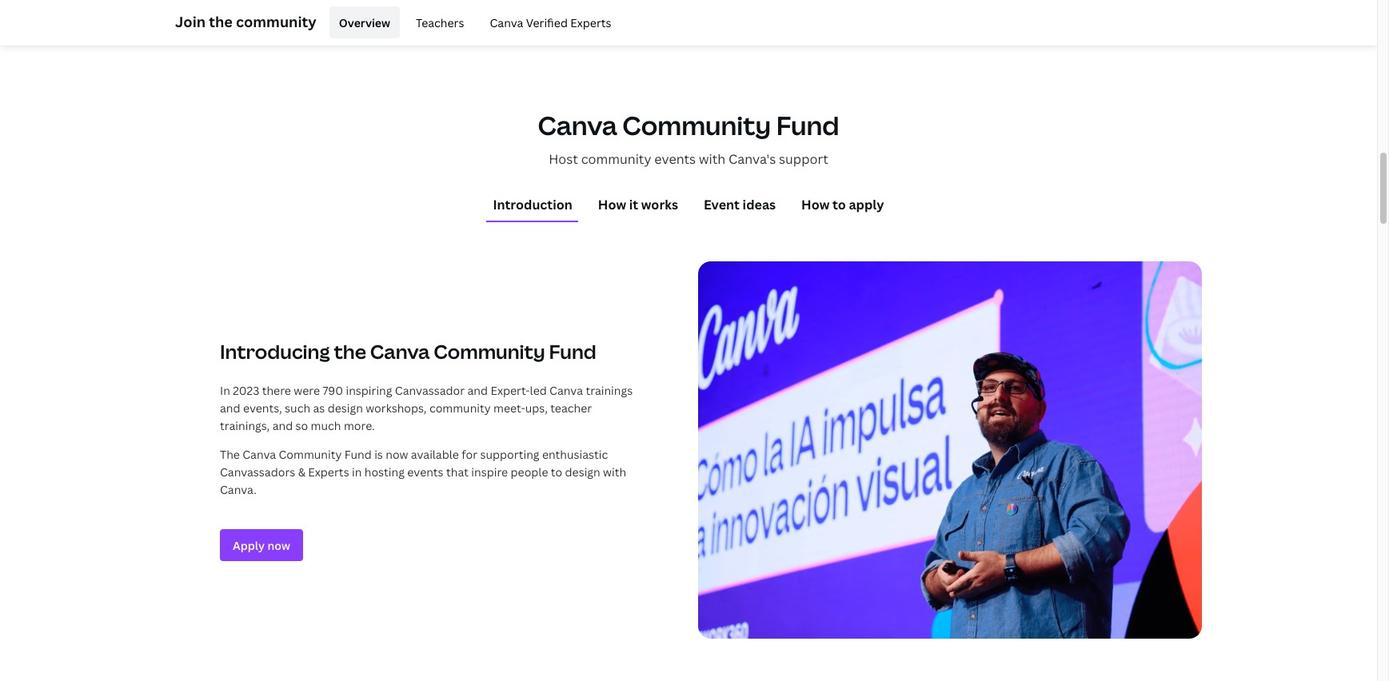 Task type: describe. For each thing, give the bounding box(es) containing it.
0 vertical spatial and
[[467, 383, 488, 398]]

events inside the canva community fund host community events with canva's support
[[654, 150, 696, 168]]

2023
[[233, 383, 259, 398]]

to inside button
[[833, 196, 846, 214]]

&
[[298, 465, 306, 480]]

introduction
[[493, 196, 572, 214]]

apply now
[[233, 538, 290, 553]]

for
[[462, 447, 478, 462]]

such
[[285, 401, 310, 416]]

teachers
[[416, 15, 464, 30]]

introducing
[[220, 339, 330, 365]]

0 vertical spatial community
[[236, 12, 316, 31]]

790
[[323, 383, 343, 398]]

canva inside the canva community fund is now available for supporting enthusiastic canvassadors & experts in hosting events that inspire people to design with canva.
[[243, 447, 276, 462]]

canva community fund host community events with canva's support
[[538, 108, 839, 168]]

event
[[704, 196, 740, 214]]

canva verified experts link
[[480, 6, 621, 38]]

fund inside the canva community fund host community events with canva's support
[[776, 108, 839, 142]]

host
[[549, 150, 578, 168]]

is
[[374, 447, 383, 462]]

support
[[779, 150, 828, 168]]

now inside apply now link
[[267, 538, 290, 553]]

how it works button
[[592, 189, 685, 221]]

the for introducing
[[334, 339, 366, 365]]

in 2023 there were 790 inspiring canvassador and expert-led canva trainings and events, such as design workshops, community meet-ups, teacher trainings, and so much more.
[[220, 383, 633, 434]]

supporting
[[480, 447, 539, 462]]

canva inside in 2023 there were 790 inspiring canvassador and expert-led canva trainings and events, such as design workshops, community meet-ups, teacher trainings, and so much more.
[[550, 383, 583, 398]]

how to apply button
[[795, 189, 891, 221]]

in
[[220, 383, 230, 398]]

introducing the canva community fund
[[220, 339, 596, 365]]

canva.
[[220, 482, 257, 498]]

introduction button
[[487, 189, 579, 221]]

event ideas
[[704, 196, 776, 214]]

community inside the canva community fund is now available for supporting enthusiastic canvassadors & experts in hosting events that inspire people to design with canva.
[[279, 447, 342, 462]]

trainings
[[586, 383, 633, 398]]

canva up 'canvassador'
[[370, 339, 430, 365]]

1 horizontal spatial community
[[434, 339, 545, 365]]

events,
[[243, 401, 282, 416]]

canvassador
[[395, 383, 465, 398]]

1 vertical spatial fund
[[549, 339, 596, 365]]

much
[[311, 418, 341, 434]]

it
[[629, 196, 638, 214]]

there
[[262, 383, 291, 398]]

event ideas button
[[697, 189, 782, 221]]

how it works
[[598, 196, 678, 214]]

inspire
[[471, 465, 508, 480]]

apply
[[233, 538, 265, 553]]

hosting
[[365, 465, 405, 480]]

as
[[313, 401, 325, 416]]



Task type: locate. For each thing, give the bounding box(es) containing it.
fund up trainings
[[549, 339, 596, 365]]

2 horizontal spatial community
[[581, 150, 651, 168]]

led
[[530, 383, 547, 398]]

canvassadors
[[220, 465, 295, 480]]

0 vertical spatial community
[[623, 108, 771, 142]]

were
[[294, 383, 320, 398]]

design down the enthusiastic
[[565, 465, 600, 480]]

how for how to apply
[[801, 196, 830, 214]]

0 horizontal spatial how
[[598, 196, 626, 214]]

now inside the canva community fund is now available for supporting enthusiastic canvassadors & experts in hosting events that inspire people to design with canva.
[[386, 447, 408, 462]]

and
[[467, 383, 488, 398], [220, 401, 240, 416], [272, 418, 293, 434]]

2 vertical spatial community
[[429, 401, 491, 416]]

canva inside the canva community fund host community events with canva's support
[[538, 108, 617, 142]]

and down in
[[220, 401, 240, 416]]

0 horizontal spatial now
[[267, 538, 290, 553]]

now right 'apply'
[[267, 538, 290, 553]]

to
[[833, 196, 846, 214], [551, 465, 562, 480]]

apply now link
[[220, 530, 303, 562]]

canva up canvassadors
[[243, 447, 276, 462]]

1 horizontal spatial community
[[429, 401, 491, 416]]

0 vertical spatial to
[[833, 196, 846, 214]]

events down available
[[407, 465, 444, 480]]

0 horizontal spatial design
[[328, 401, 363, 416]]

with
[[699, 150, 726, 168], [603, 465, 626, 480]]

design inside the canva community fund is now available for supporting enthusiastic canvassadors & experts in hosting events that inspire people to design with canva.
[[565, 465, 600, 480]]

ideas
[[743, 196, 776, 214]]

experts right verified
[[571, 15, 612, 30]]

experts
[[571, 15, 612, 30], [308, 465, 349, 480]]

fund up support
[[776, 108, 839, 142]]

now
[[386, 447, 408, 462], [267, 538, 290, 553]]

1 horizontal spatial experts
[[571, 15, 612, 30]]

community inside the canva community fund host community events with canva's support
[[623, 108, 771, 142]]

1 vertical spatial now
[[267, 538, 290, 553]]

expert-
[[491, 383, 530, 398]]

how inside how it works button
[[598, 196, 626, 214]]

available
[[411, 447, 459, 462]]

1 horizontal spatial and
[[272, 418, 293, 434]]

1 horizontal spatial how
[[801, 196, 830, 214]]

1 horizontal spatial now
[[386, 447, 408, 462]]

more.
[[344, 418, 375, 434]]

experts inside menu bar
[[571, 15, 612, 30]]

how
[[598, 196, 626, 214], [801, 196, 830, 214]]

the
[[220, 447, 240, 462]]

2 horizontal spatial community
[[623, 108, 771, 142]]

2 vertical spatial fund
[[345, 447, 372, 462]]

teachers link
[[406, 6, 474, 38]]

menu bar
[[323, 6, 621, 38]]

the up 790
[[334, 339, 366, 365]]

events inside the canva community fund is now available for supporting enthusiastic canvassadors & experts in hosting events that inspire people to design with canva.
[[407, 465, 444, 480]]

1 vertical spatial community
[[581, 150, 651, 168]]

in
[[352, 465, 362, 480]]

2 horizontal spatial fund
[[776, 108, 839, 142]]

0 vertical spatial with
[[699, 150, 726, 168]]

1 vertical spatial and
[[220, 401, 240, 416]]

menu bar containing overview
[[323, 6, 621, 38]]

fund up in
[[345, 447, 372, 462]]

community manager at event image
[[698, 262, 1202, 639]]

the
[[209, 12, 233, 31], [334, 339, 366, 365]]

0 vertical spatial events
[[654, 150, 696, 168]]

to inside the canva community fund is now available for supporting enthusiastic canvassadors & experts in hosting events that inspire people to design with canva.
[[551, 465, 562, 480]]

0 horizontal spatial community
[[279, 447, 342, 462]]

design down 790
[[328, 401, 363, 416]]

0 horizontal spatial fund
[[345, 447, 372, 462]]

canva verified experts
[[490, 15, 612, 30]]

1 vertical spatial the
[[334, 339, 366, 365]]

fund
[[776, 108, 839, 142], [549, 339, 596, 365], [345, 447, 372, 462]]

2 horizontal spatial and
[[467, 383, 488, 398]]

1 horizontal spatial with
[[699, 150, 726, 168]]

1 horizontal spatial events
[[654, 150, 696, 168]]

overview link
[[329, 6, 400, 38]]

how down support
[[801, 196, 830, 214]]

1 horizontal spatial fund
[[549, 339, 596, 365]]

1 vertical spatial to
[[551, 465, 562, 480]]

events
[[654, 150, 696, 168], [407, 465, 444, 480]]

0 vertical spatial now
[[386, 447, 408, 462]]

join
[[175, 12, 206, 31]]

community up canva's
[[623, 108, 771, 142]]

1 horizontal spatial the
[[334, 339, 366, 365]]

the for join
[[209, 12, 233, 31]]

enthusiastic
[[542, 447, 608, 462]]

design inside in 2023 there were 790 inspiring canvassador and expert-led canva trainings and events, such as design workshops, community meet-ups, teacher trainings, and so much more.
[[328, 401, 363, 416]]

with down the enthusiastic
[[603, 465, 626, 480]]

how for how it works
[[598, 196, 626, 214]]

overview
[[339, 15, 390, 30]]

canva inside menu bar
[[490, 15, 523, 30]]

1 horizontal spatial to
[[833, 196, 846, 214]]

with inside the canva community fund host community events with canva's support
[[699, 150, 726, 168]]

0 vertical spatial design
[[328, 401, 363, 416]]

verified
[[526, 15, 568, 30]]

0 horizontal spatial the
[[209, 12, 233, 31]]

apply
[[849, 196, 884, 214]]

0 horizontal spatial events
[[407, 465, 444, 480]]

workshops,
[[366, 401, 427, 416]]

join the community
[[175, 12, 316, 31]]

people
[[511, 465, 548, 480]]

1 how from the left
[[598, 196, 626, 214]]

the canva community fund is now available for supporting enthusiastic canvassadors & experts in hosting events that inspire people to design with canva.
[[220, 447, 626, 498]]

how to apply
[[801, 196, 884, 214]]

design
[[328, 401, 363, 416], [565, 465, 600, 480]]

ups,
[[525, 401, 548, 416]]

0 vertical spatial the
[[209, 12, 233, 31]]

how inside how to apply button
[[801, 196, 830, 214]]

with inside the canva community fund is now available for supporting enthusiastic canvassadors & experts in hosting events that inspire people to design with canva.
[[603, 465, 626, 480]]

that
[[446, 465, 469, 480]]

1 vertical spatial community
[[434, 339, 545, 365]]

to down the enthusiastic
[[551, 465, 562, 480]]

trainings,
[[220, 418, 270, 434]]

0 horizontal spatial experts
[[308, 465, 349, 480]]

meet-
[[494, 401, 525, 416]]

0 vertical spatial fund
[[776, 108, 839, 142]]

inspiring
[[346, 383, 392, 398]]

fund inside the canva community fund is now available for supporting enthusiastic canvassadors & experts in hosting events that inspire people to design with canva.
[[345, 447, 372, 462]]

canva up teacher at the left
[[550, 383, 583, 398]]

1 vertical spatial design
[[565, 465, 600, 480]]

0 horizontal spatial and
[[220, 401, 240, 416]]

community up expert-
[[434, 339, 545, 365]]

community up &
[[279, 447, 342, 462]]

1 vertical spatial events
[[407, 465, 444, 480]]

0 horizontal spatial community
[[236, 12, 316, 31]]

1 vertical spatial experts
[[308, 465, 349, 480]]

canva
[[490, 15, 523, 30], [538, 108, 617, 142], [370, 339, 430, 365], [550, 383, 583, 398], [243, 447, 276, 462]]

how left it
[[598, 196, 626, 214]]

canva's
[[729, 150, 776, 168]]

experts inside the canva community fund is now available for supporting enthusiastic canvassadors & experts in hosting events that inspire people to design with canva.
[[308, 465, 349, 480]]

community
[[623, 108, 771, 142], [434, 339, 545, 365], [279, 447, 342, 462]]

0 horizontal spatial with
[[603, 465, 626, 480]]

2 vertical spatial community
[[279, 447, 342, 462]]

2 how from the left
[[801, 196, 830, 214]]

community inside the canva community fund host community events with canva's support
[[581, 150, 651, 168]]

teacher
[[550, 401, 592, 416]]

to left "apply"
[[833, 196, 846, 214]]

with left canva's
[[699, 150, 726, 168]]

and left expert-
[[467, 383, 488, 398]]

now right is
[[386, 447, 408, 462]]

community
[[236, 12, 316, 31], [581, 150, 651, 168], [429, 401, 491, 416]]

experts right &
[[308, 465, 349, 480]]

works
[[641, 196, 678, 214]]

2 vertical spatial and
[[272, 418, 293, 434]]

the right 'join'
[[209, 12, 233, 31]]

1 horizontal spatial design
[[565, 465, 600, 480]]

so
[[296, 418, 308, 434]]

canva up host
[[538, 108, 617, 142]]

canva left verified
[[490, 15, 523, 30]]

0 horizontal spatial to
[[551, 465, 562, 480]]

0 vertical spatial experts
[[571, 15, 612, 30]]

events up works
[[654, 150, 696, 168]]

and left so
[[272, 418, 293, 434]]

community inside in 2023 there were 790 inspiring canvassador and expert-led canva trainings and events, such as design workshops, community meet-ups, teacher trainings, and so much more.
[[429, 401, 491, 416]]

1 vertical spatial with
[[603, 465, 626, 480]]



Task type: vqa. For each thing, say whether or not it's contained in the screenshot.
can
no



